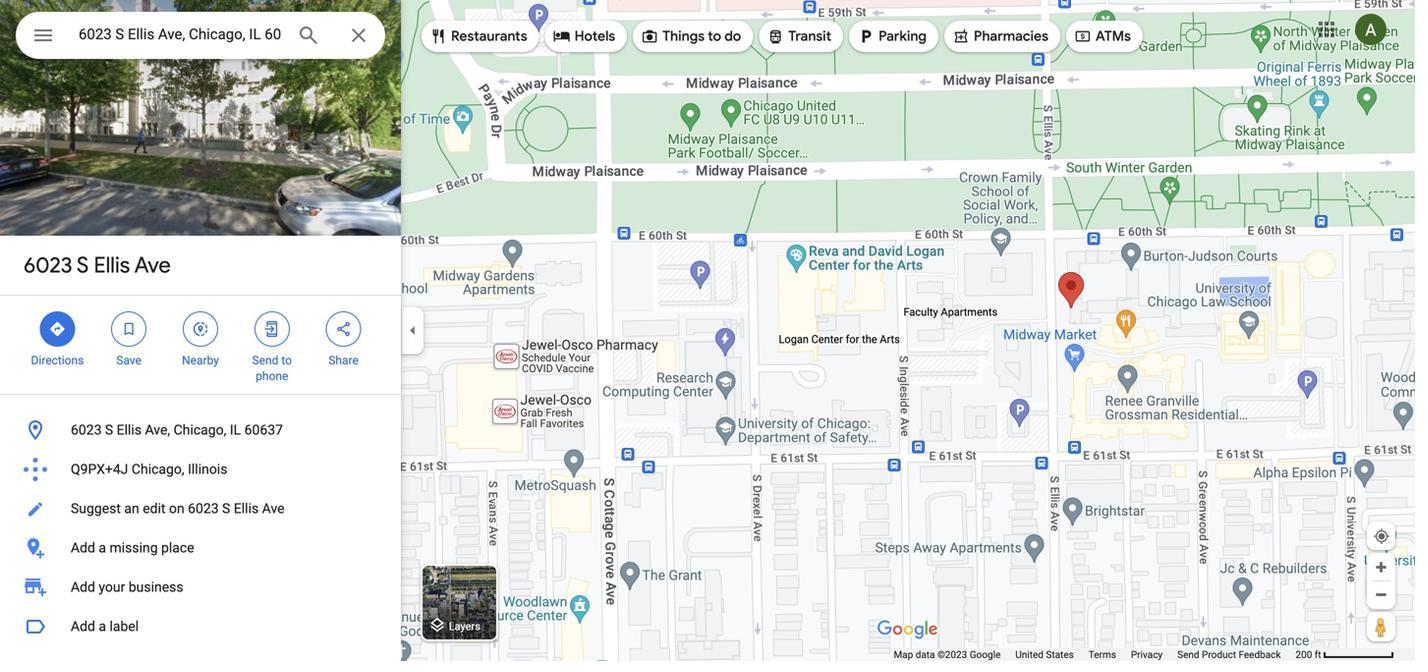 Task type: vqa. For each thing, say whether or not it's contained in the screenshot.


Task type: describe. For each thing, give the bounding box(es) containing it.
google
[[970, 649, 1001, 661]]

none field inside 6023 s ellis ave, chicago, il 60637 "field"
[[79, 23, 281, 46]]

1 vertical spatial chicago,
[[132, 461, 184, 478]]

6023 inside button
[[188, 501, 219, 517]]

6023 s ellis ave, chicago, il 60637 button
[[0, 411, 401, 450]]

ave inside button
[[262, 501, 285, 517]]

map data ©2023 google
[[894, 649, 1001, 661]]

show street view coverage image
[[1367, 612, 1396, 642]]

6023 s ellis ave
[[24, 252, 171, 279]]

collapse side panel image
[[402, 320, 424, 342]]

ave,
[[145, 422, 170, 438]]

 button
[[16, 12, 71, 63]]

suggest an edit on 6023 s ellis ave
[[71, 501, 285, 517]]

restaurants
[[451, 28, 527, 45]]

edit
[[143, 501, 166, 517]]

0 vertical spatial chicago,
[[174, 422, 226, 438]]

6023 S Ellis Ave, Chicago, IL 60637 field
[[16, 12, 385, 59]]

q9px+4j chicago, illinois
[[71, 461, 227, 478]]

ellis for ave
[[94, 252, 130, 279]]

 pharmacies
[[952, 26, 1049, 47]]

united
[[1016, 649, 1044, 661]]

states
[[1046, 649, 1074, 661]]

illinois
[[188, 461, 227, 478]]

6023 for 6023 s ellis ave, chicago, il 60637
[[71, 422, 102, 438]]

show your location image
[[1373, 528, 1391, 545]]

add a missing place
[[71, 540, 194, 556]]

6023 s ellis ave, chicago, il 60637
[[71, 422, 283, 438]]

directions
[[31, 354, 84, 368]]


[[120, 318, 138, 340]]

place
[[161, 540, 194, 556]]

atms
[[1096, 28, 1131, 45]]

200
[[1296, 649, 1312, 661]]

il
[[230, 422, 241, 438]]

business
[[129, 579, 183, 596]]

 things to do
[[641, 26, 741, 47]]

privacy
[[1131, 649, 1163, 661]]

 atms
[[1074, 26, 1131, 47]]


[[192, 318, 209, 340]]

send to phone
[[252, 354, 292, 383]]

a for missing
[[99, 540, 106, 556]]

feedback
[[1239, 649, 1281, 661]]

on
[[169, 501, 184, 517]]

label
[[110, 619, 139, 635]]


[[553, 26, 571, 47]]

hotels
[[575, 28, 615, 45]]

add your business link
[[0, 568, 401, 607]]

transit
[[789, 28, 832, 45]]

map
[[894, 649, 913, 661]]

phone
[[256, 370, 288, 383]]

add for add your business
[[71, 579, 95, 596]]

zoom out image
[[1374, 588, 1389, 602]]

ellis for ave,
[[117, 422, 142, 438]]

product
[[1202, 649, 1236, 661]]

send for send product feedback
[[1178, 649, 1200, 661]]

your
[[99, 579, 125, 596]]

6023 s ellis ave main content
[[0, 0, 401, 661]]

suggest
[[71, 501, 121, 517]]

a for label
[[99, 619, 106, 635]]

actions for 6023 s ellis ave region
[[0, 296, 401, 394]]

add a label
[[71, 619, 139, 635]]



Task type: locate. For each thing, give the bounding box(es) containing it.
ellis inside button
[[117, 422, 142, 438]]

send up the phone
[[252, 354, 279, 368]]

0 vertical spatial ave
[[134, 252, 171, 279]]

200 ft
[[1296, 649, 1321, 661]]

0 vertical spatial 6023
[[24, 252, 72, 279]]

chicago, left il
[[174, 422, 226, 438]]

1 vertical spatial ellis
[[117, 422, 142, 438]]


[[1074, 26, 1092, 47]]

add down suggest
[[71, 540, 95, 556]]

2 vertical spatial ellis
[[234, 501, 259, 517]]

add left label
[[71, 619, 95, 635]]

s inside button
[[222, 501, 230, 517]]

6023 for 6023 s ellis ave
[[24, 252, 72, 279]]

q9px+4j
[[71, 461, 128, 478]]

add left your
[[71, 579, 95, 596]]

a inside add a missing place button
[[99, 540, 106, 556]]

1 a from the top
[[99, 540, 106, 556]]

terms button
[[1089, 649, 1116, 661]]

60637
[[244, 422, 283, 438]]

add your business
[[71, 579, 183, 596]]

1 vertical spatial add
[[71, 579, 95, 596]]

1 vertical spatial ave
[[262, 501, 285, 517]]

save
[[116, 354, 142, 368]]

1 add from the top
[[71, 540, 95, 556]]

missing
[[110, 540, 158, 556]]

1 vertical spatial a
[[99, 619, 106, 635]]

1 horizontal spatial s
[[105, 422, 113, 438]]

0 horizontal spatial to
[[281, 354, 292, 368]]

2 vertical spatial add
[[71, 619, 95, 635]]

3 add from the top
[[71, 619, 95, 635]]

1 horizontal spatial send
[[1178, 649, 1200, 661]]

6023 up "q9px+4j"
[[71, 422, 102, 438]]

©2023
[[938, 649, 967, 661]]

0 vertical spatial ellis
[[94, 252, 130, 279]]

1 vertical spatial s
[[105, 422, 113, 438]]

0 vertical spatial to
[[708, 28, 721, 45]]


[[49, 318, 66, 340]]

200 ft button
[[1296, 649, 1395, 661]]

 restaurants
[[430, 26, 527, 47]]

terms
[[1089, 649, 1116, 661]]

2 vertical spatial 6023
[[188, 501, 219, 517]]

send product feedback
[[1178, 649, 1281, 661]]

nearby
[[182, 354, 219, 368]]

parking
[[879, 28, 927, 45]]

6023 inside button
[[71, 422, 102, 438]]

add inside add a missing place button
[[71, 540, 95, 556]]

send left product
[[1178, 649, 1200, 661]]

to inside send to phone
[[281, 354, 292, 368]]

 search field
[[16, 12, 385, 63]]

add
[[71, 540, 95, 556], [71, 579, 95, 596], [71, 619, 95, 635]]

s inside button
[[105, 422, 113, 438]]

add for add a missing place
[[71, 540, 95, 556]]

ellis up 
[[94, 252, 130, 279]]

s for ave,
[[105, 422, 113, 438]]

send for send to phone
[[252, 354, 279, 368]]

1 vertical spatial to
[[281, 354, 292, 368]]

0 vertical spatial a
[[99, 540, 106, 556]]

0 horizontal spatial send
[[252, 354, 279, 368]]

0 vertical spatial add
[[71, 540, 95, 556]]

suggest an edit on 6023 s ellis ave button
[[0, 489, 401, 529]]

share
[[329, 354, 359, 368]]

 hotels
[[553, 26, 615, 47]]

privacy button
[[1131, 649, 1163, 661]]

add a missing place button
[[0, 529, 401, 568]]

footer
[[894, 649, 1296, 661]]

a inside add a label 'button'
[[99, 619, 106, 635]]

6023 up 
[[24, 252, 72, 279]]

a
[[99, 540, 106, 556], [99, 619, 106, 635]]


[[952, 26, 970, 47]]

q9px+4j chicago, illinois button
[[0, 450, 401, 489]]

send product feedback button
[[1178, 649, 1281, 661]]


[[641, 26, 659, 47]]

an
[[124, 501, 139, 517]]


[[767, 26, 785, 47]]

0 vertical spatial send
[[252, 354, 279, 368]]

ellis
[[94, 252, 130, 279], [117, 422, 142, 438], [234, 501, 259, 517]]

google account: angela cha  
(angela.cha@adept.ai) image
[[1355, 14, 1387, 45]]


[[263, 318, 281, 340]]

 transit
[[767, 26, 832, 47]]

footer containing map data ©2023 google
[[894, 649, 1296, 661]]

layers
[[449, 621, 481, 633]]

zoom in image
[[1374, 560, 1389, 575]]


[[430, 26, 447, 47]]

united states
[[1016, 649, 1074, 661]]

0 horizontal spatial s
[[77, 252, 89, 279]]

0 vertical spatial s
[[77, 252, 89, 279]]

to up the phone
[[281, 354, 292, 368]]

ellis inside button
[[234, 501, 259, 517]]

send inside send to phone
[[252, 354, 279, 368]]

a left missing
[[99, 540, 106, 556]]

6023
[[24, 252, 72, 279], [71, 422, 102, 438], [188, 501, 219, 517]]

2 vertical spatial s
[[222, 501, 230, 517]]

 parking
[[857, 26, 927, 47]]

to
[[708, 28, 721, 45], [281, 354, 292, 368]]

1 vertical spatial 6023
[[71, 422, 102, 438]]

to left do
[[708, 28, 721, 45]]

add inside add your business link
[[71, 579, 95, 596]]


[[335, 318, 352, 340]]

0 horizontal spatial ave
[[134, 252, 171, 279]]

do
[[725, 28, 741, 45]]

pharmacies
[[974, 28, 1049, 45]]

a left label
[[99, 619, 106, 635]]

1 horizontal spatial to
[[708, 28, 721, 45]]

add for add a label
[[71, 619, 95, 635]]

google maps element
[[0, 0, 1415, 661]]

ave up 
[[134, 252, 171, 279]]

1 horizontal spatial ave
[[262, 501, 285, 517]]

send inside button
[[1178, 649, 1200, 661]]

add inside add a label 'button'
[[71, 619, 95, 635]]


[[31, 21, 55, 50]]

send
[[252, 354, 279, 368], [1178, 649, 1200, 661]]

s
[[77, 252, 89, 279], [105, 422, 113, 438], [222, 501, 230, 517]]

ellis left ave,
[[117, 422, 142, 438]]

chicago,
[[174, 422, 226, 438], [132, 461, 184, 478]]

2 add from the top
[[71, 579, 95, 596]]

to inside  things to do
[[708, 28, 721, 45]]

2 a from the top
[[99, 619, 106, 635]]

1 vertical spatial send
[[1178, 649, 1200, 661]]

None field
[[79, 23, 281, 46]]

ave down 60637 on the left of page
[[262, 501, 285, 517]]

6023 right on
[[188, 501, 219, 517]]

add a label button
[[0, 607, 401, 647]]

ellis down q9px+4j chicago, illinois button
[[234, 501, 259, 517]]

s for ave
[[77, 252, 89, 279]]


[[857, 26, 875, 47]]

united states button
[[1016, 649, 1074, 661]]

ave
[[134, 252, 171, 279], [262, 501, 285, 517]]

ft
[[1315, 649, 1321, 661]]

chicago, down ave,
[[132, 461, 184, 478]]

2 horizontal spatial s
[[222, 501, 230, 517]]

footer inside "google maps" element
[[894, 649, 1296, 661]]

data
[[916, 649, 935, 661]]

things
[[663, 28, 705, 45]]



